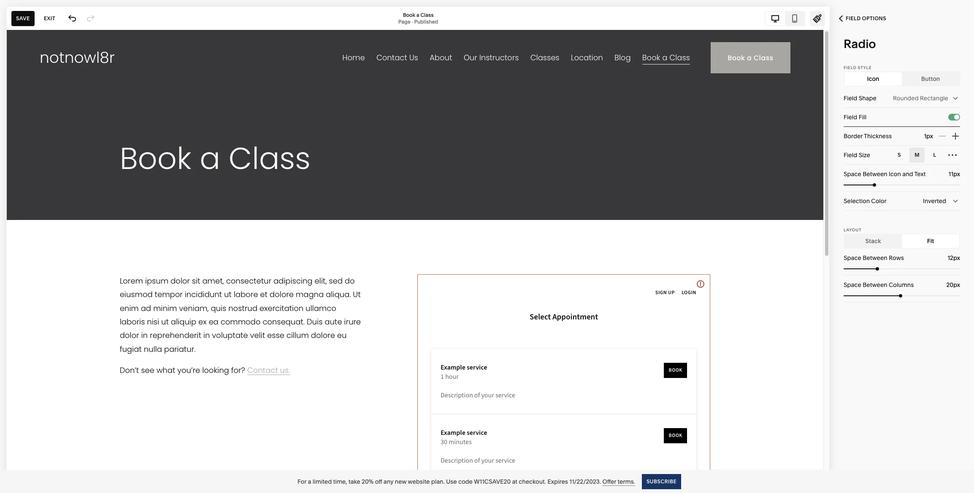 Task type: describe. For each thing, give the bounding box(es) containing it.
field options
[[846, 15, 887, 22]]

thickness
[[864, 133, 892, 140]]

style
[[858, 65, 872, 70]]

field style
[[844, 65, 872, 70]]

columns
[[889, 282, 914, 289]]

at
[[512, 479, 518, 486]]

w11csave20
[[474, 479, 511, 486]]

tab list containing stack
[[845, 235, 960, 248]]

border
[[844, 133, 863, 140]]

use
[[446, 479, 457, 486]]

a for book
[[417, 12, 419, 18]]

code
[[458, 479, 473, 486]]

book
[[403, 12, 415, 18]]

any
[[384, 479, 394, 486]]

and
[[903, 171, 913, 178]]

plan.
[[431, 479, 445, 486]]

website
[[408, 479, 430, 486]]

exit
[[44, 15, 55, 21]]

rows
[[889, 255, 904, 262]]

time,
[[333, 479, 347, 486]]

text
[[915, 171, 926, 178]]

published
[[414, 18, 438, 25]]

new
[[395, 479, 407, 486]]

field for field options
[[846, 15, 861, 22]]

field for field style
[[844, 65, 857, 70]]

class
[[421, 12, 434, 18]]

icon inside button
[[867, 75, 880, 83]]

between for rows
[[863, 255, 888, 262]]

field shape
[[844, 95, 877, 102]]

border thickness
[[844, 133, 892, 140]]

space between rows
[[844, 255, 904, 262]]

checkout.
[[519, 479, 546, 486]]

11/22/2023.
[[570, 479, 601, 486]]

for a limited time, take 20% off any new website plan. use code w11csave20 at checkout. expires 11/22/2023. offer terms.
[[298, 479, 635, 486]]

expires
[[548, 479, 568, 486]]

terms.
[[618, 479, 635, 486]]

space for space between columns
[[844, 282, 862, 289]]

layout
[[844, 228, 862, 233]]

limited
[[313, 479, 332, 486]]

space between columns
[[844, 282, 914, 289]]

subscribe
[[647, 479, 677, 485]]

inverted
[[923, 198, 947, 205]]

20%
[[362, 479, 374, 486]]

radio
[[844, 37, 876, 51]]

field for field shape
[[844, 95, 858, 102]]

selection color
[[844, 198, 887, 205]]

tab list containing icon
[[845, 72, 960, 86]]



Task type: vqa. For each thing, say whether or not it's contained in the screenshot.
second Headings from the top of the page
no



Task type: locate. For each thing, give the bounding box(es) containing it.
save button
[[11, 11, 35, 26]]

stack
[[866, 238, 881, 245]]

field left size
[[844, 152, 858, 159]]

button
[[922, 75, 940, 83]]

a inside book a class page · published
[[417, 12, 419, 18]]

selection
[[844, 198, 870, 205]]

field fill
[[844, 114, 867, 121]]

book a class page · published
[[398, 12, 438, 25]]

a right book
[[417, 12, 419, 18]]

space down space between rows
[[844, 282, 862, 289]]

Border Thickness field
[[906, 127, 934, 146]]

icon button
[[845, 72, 902, 86]]

between left columns
[[863, 282, 888, 289]]

color
[[872, 198, 887, 205]]

None checkbox
[[955, 115, 960, 120]]

subscribe button
[[642, 475, 682, 490]]

field left shape
[[844, 95, 858, 102]]

between down size
[[863, 171, 888, 178]]

icon down style
[[867, 75, 880, 83]]

1 between from the top
[[863, 171, 888, 178]]

0 vertical spatial tab list
[[766, 12, 805, 25]]

between for columns
[[863, 282, 888, 289]]

·
[[412, 18, 413, 25]]

icon left and
[[889, 171, 901, 178]]

rounded rectangle
[[893, 95, 949, 102]]

0 horizontal spatial a
[[308, 479, 311, 486]]

for
[[298, 479, 307, 486]]

0 vertical spatial icon
[[867, 75, 880, 83]]

icon
[[867, 75, 880, 83], [889, 171, 901, 178]]

None range field
[[844, 184, 961, 187], [844, 268, 961, 271], [844, 295, 961, 298], [844, 184, 961, 187], [844, 268, 961, 271], [844, 295, 961, 298]]

tab list
[[766, 12, 805, 25], [845, 72, 960, 86], [845, 235, 960, 248]]

fill
[[859, 114, 867, 121]]

option group containing s
[[892, 148, 961, 163]]

field left 'options'
[[846, 15, 861, 22]]

0 vertical spatial between
[[863, 171, 888, 178]]

rounded
[[893, 95, 919, 102]]

shape
[[859, 95, 877, 102]]

button button
[[902, 72, 960, 86]]

exit button
[[39, 11, 60, 26]]

1 vertical spatial space
[[844, 255, 862, 262]]

page
[[398, 18, 411, 25]]

0 vertical spatial space
[[844, 171, 862, 178]]

1 vertical spatial icon
[[889, 171, 901, 178]]

1 vertical spatial tab list
[[845, 72, 960, 86]]

1 horizontal spatial icon
[[889, 171, 901, 178]]

offer terms. link
[[603, 479, 635, 487]]

field inside button
[[846, 15, 861, 22]]

2 between from the top
[[863, 255, 888, 262]]

1 space from the top
[[844, 171, 862, 178]]

fit button
[[902, 235, 960, 248]]

2 vertical spatial tab list
[[845, 235, 960, 248]]

2 vertical spatial space
[[844, 282, 862, 289]]

off
[[375, 479, 382, 486]]

3 between from the top
[[863, 282, 888, 289]]

field left style
[[844, 65, 857, 70]]

a for for
[[308, 479, 311, 486]]

options
[[862, 15, 887, 22]]

field left fill
[[844, 114, 858, 121]]

2 vertical spatial between
[[863, 282, 888, 289]]

option group
[[892, 148, 961, 163]]

0 vertical spatial a
[[417, 12, 419, 18]]

space
[[844, 171, 862, 178], [844, 255, 862, 262], [844, 282, 862, 289]]

space down field size
[[844, 171, 862, 178]]

space down stack button
[[844, 255, 862, 262]]

field options button
[[830, 9, 896, 28]]

space for space between icon and text
[[844, 171, 862, 178]]

space between icon and text
[[844, 171, 926, 178]]

field for field fill
[[844, 114, 858, 121]]

field for field size
[[844, 152, 858, 159]]

l
[[934, 152, 937, 158]]

field
[[846, 15, 861, 22], [844, 65, 857, 70], [844, 95, 858, 102], [844, 114, 858, 121], [844, 152, 858, 159]]

take
[[349, 479, 360, 486]]

0 horizontal spatial icon
[[867, 75, 880, 83]]

stack button
[[845, 235, 902, 248]]

2 space from the top
[[844, 255, 862, 262]]

a right for
[[308, 479, 311, 486]]

1 horizontal spatial a
[[417, 12, 419, 18]]

fit
[[928, 238, 934, 245]]

size
[[859, 152, 871, 159]]

offer
[[603, 479, 616, 486]]

1 vertical spatial between
[[863, 255, 888, 262]]

between
[[863, 171, 888, 178], [863, 255, 888, 262], [863, 282, 888, 289]]

rectangle
[[920, 95, 949, 102]]

3 space from the top
[[844, 282, 862, 289]]

save
[[16, 15, 30, 21]]

s
[[898, 152, 901, 158]]

None field
[[933, 170, 961, 179], [844, 192, 961, 211], [933, 254, 961, 263], [933, 281, 961, 290], [933, 170, 961, 179], [844, 192, 961, 211], [933, 254, 961, 263], [933, 281, 961, 290]]

a
[[417, 12, 419, 18], [308, 479, 311, 486]]

between down stack button
[[863, 255, 888, 262]]

1 vertical spatial a
[[308, 479, 311, 486]]

field size
[[844, 152, 871, 159]]

space for space between rows
[[844, 255, 862, 262]]

between for icon
[[863, 171, 888, 178]]

m
[[915, 152, 920, 158]]



